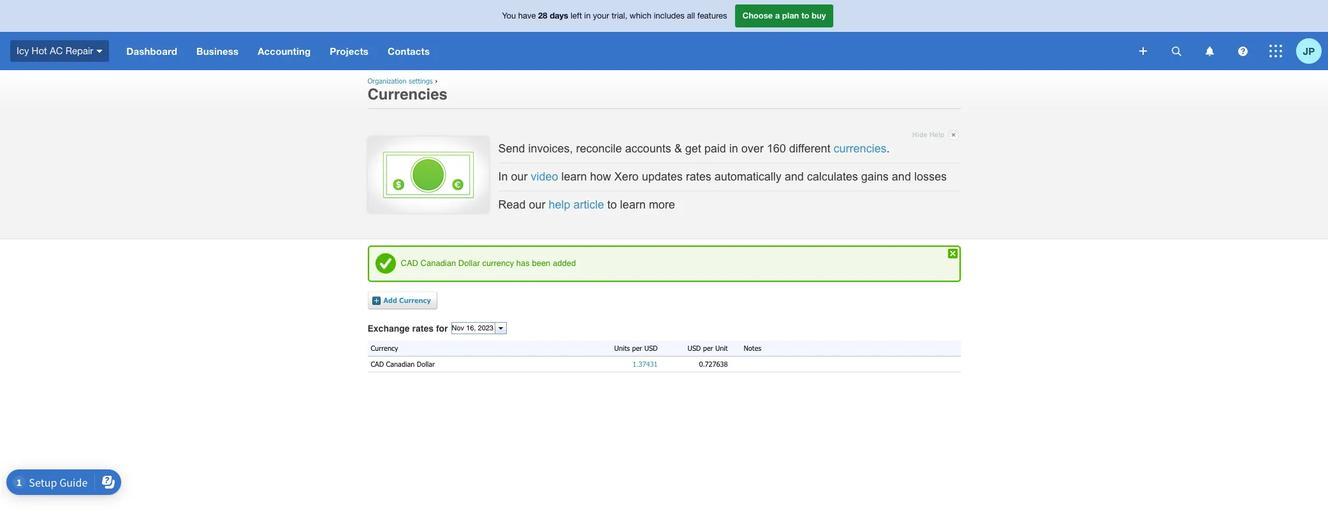 Task type: locate. For each thing, give the bounding box(es) containing it.
1 per from the left
[[633, 344, 643, 352]]

business button
[[187, 32, 248, 70]]

currencies link
[[834, 142, 887, 155]]

rates down send invoices, reconcile accounts & get paid in over 160 different currencies .
[[686, 170, 712, 183]]

0 vertical spatial our
[[511, 170, 528, 183]]

left
[[571, 11, 582, 21]]

get
[[686, 142, 702, 155]]

learn left how
[[562, 170, 587, 183]]

1 vertical spatial in
[[730, 142, 739, 155]]

jp button
[[1297, 32, 1329, 70]]

per for units
[[633, 344, 643, 352]]

choose a plan to buy
[[743, 10, 826, 21]]

cad up add currency
[[401, 258, 418, 268]]

cad
[[401, 258, 418, 268], [371, 360, 384, 368]]

dashboard
[[126, 45, 177, 57]]

organization settings link
[[368, 77, 433, 85]]

to left buy
[[802, 10, 810, 21]]

rates
[[686, 170, 712, 183], [412, 323, 434, 334]]

currency down exchange
[[371, 344, 398, 352]]

dollar left currency
[[459, 258, 480, 268]]

1 vertical spatial cad
[[371, 360, 384, 368]]

icy hot ac repair button
[[0, 32, 117, 70]]

help
[[930, 131, 945, 138]]

0 horizontal spatial canadian
[[386, 360, 415, 368]]

1 vertical spatial rates
[[412, 323, 434, 334]]

1 horizontal spatial rates
[[686, 170, 712, 183]]

how
[[591, 170, 612, 183]]

for
[[436, 323, 448, 334]]

canadian
[[421, 258, 456, 268], [386, 360, 415, 368]]

0 vertical spatial canadian
[[421, 258, 456, 268]]

0 horizontal spatial dollar
[[417, 360, 435, 368]]

canadian down exchange rates for
[[386, 360, 415, 368]]

0 horizontal spatial usd
[[645, 344, 658, 352]]

1.37431
[[633, 360, 658, 368]]

1 vertical spatial learn
[[621, 199, 646, 211]]

1 horizontal spatial our
[[529, 199, 546, 211]]

in right left
[[585, 11, 591, 21]]

your
[[593, 11, 610, 21]]

in
[[499, 170, 508, 183]]

icy hot ac repair
[[17, 45, 93, 56]]

0 vertical spatial in
[[585, 11, 591, 21]]

reconcile
[[576, 142, 622, 155]]

usd up 0.727638
[[688, 344, 701, 352]]

hot
[[32, 45, 47, 56]]

plan
[[783, 10, 800, 21]]

you
[[502, 11, 516, 21]]

accounting
[[258, 45, 311, 57]]

0 horizontal spatial currency
[[371, 344, 398, 352]]

dashboard link
[[117, 32, 187, 70]]

svg image inside icy hot ac repair popup button
[[97, 50, 103, 53]]

and down the different
[[785, 170, 804, 183]]

0 vertical spatial cad
[[401, 258, 418, 268]]

updates
[[642, 170, 683, 183]]

2 per from the left
[[703, 344, 714, 352]]

includes
[[654, 11, 685, 21]]

to
[[802, 10, 810, 21], [608, 199, 617, 211]]

0 horizontal spatial in
[[585, 11, 591, 21]]

Exchange rates for text field
[[452, 323, 495, 334]]

over
[[742, 142, 764, 155]]

organization
[[368, 77, 407, 85]]

1 horizontal spatial canadian
[[421, 258, 456, 268]]

cad canadian dollar currency has been added
[[401, 258, 576, 268]]

settings
[[409, 77, 433, 85]]

svg image
[[1172, 46, 1182, 56], [1206, 46, 1214, 56], [1239, 46, 1248, 56], [1140, 47, 1148, 55], [97, 50, 103, 53]]

1 horizontal spatial per
[[703, 344, 714, 352]]

in
[[585, 11, 591, 21], [730, 142, 739, 155]]

navigation
[[117, 32, 1131, 70]]

0 horizontal spatial learn
[[562, 170, 587, 183]]

1 vertical spatial dollar
[[417, 360, 435, 368]]

learn
[[562, 170, 587, 183], [621, 199, 646, 211]]

0 horizontal spatial cad
[[371, 360, 384, 368]]

our for read
[[529, 199, 546, 211]]

&
[[675, 142, 682, 155]]

0 horizontal spatial our
[[511, 170, 528, 183]]

buy
[[812, 10, 826, 21]]

and
[[785, 170, 804, 183], [892, 170, 912, 183]]

usd per unit
[[688, 344, 728, 352]]

exchange
[[368, 323, 410, 334]]

usd up 1.37431
[[645, 344, 658, 352]]

dollar for cad canadian dollar
[[417, 360, 435, 368]]

1 vertical spatial canadian
[[386, 360, 415, 368]]

more
[[649, 199, 675, 211]]

0 vertical spatial currency
[[399, 296, 431, 304]]

in inside you have 28 days left in your trial, which includes all features
[[585, 11, 591, 21]]

projects button
[[320, 32, 378, 70]]

canadian for cad canadian dollar
[[386, 360, 415, 368]]

1 horizontal spatial and
[[892, 170, 912, 183]]

per right units
[[633, 344, 643, 352]]

to right "article"
[[608, 199, 617, 211]]

160
[[767, 142, 786, 155]]

hide help
[[913, 131, 945, 138]]

currencies
[[834, 142, 887, 155]]

0 horizontal spatial per
[[633, 344, 643, 352]]

banner
[[0, 0, 1329, 70]]

0 horizontal spatial to
[[608, 199, 617, 211]]

currency
[[399, 296, 431, 304], [371, 344, 398, 352]]

calculates
[[808, 170, 859, 183]]

cad down exchange
[[371, 360, 384, 368]]

rates left for
[[412, 323, 434, 334]]

dollar for cad canadian dollar currency has been added
[[459, 258, 480, 268]]

our left help at the left of page
[[529, 199, 546, 211]]

add currency link
[[372, 291, 437, 309]]

0 vertical spatial to
[[802, 10, 810, 21]]

2 usd from the left
[[688, 344, 701, 352]]

svg image
[[1270, 45, 1283, 57]]

units per usd
[[615, 344, 658, 352]]

learn down xero
[[621, 199, 646, 211]]

dollar down exchange rates for
[[417, 360, 435, 368]]

1 horizontal spatial cad
[[401, 258, 418, 268]]

0 vertical spatial rates
[[686, 170, 712, 183]]

send invoices, reconcile accounts & get paid in over 160 different currencies .
[[499, 142, 890, 155]]

unit
[[716, 344, 728, 352]]

in right paid
[[730, 142, 739, 155]]

1 horizontal spatial dollar
[[459, 258, 480, 268]]

1 vertical spatial our
[[529, 199, 546, 211]]

our
[[511, 170, 528, 183], [529, 199, 546, 211]]

accounts
[[626, 142, 672, 155]]

units
[[615, 344, 630, 352]]

per
[[633, 344, 643, 352], [703, 344, 714, 352]]

0 horizontal spatial rates
[[412, 323, 434, 334]]

help
[[549, 199, 571, 211]]

canadian up add currency
[[421, 258, 456, 268]]

0 vertical spatial dollar
[[459, 258, 480, 268]]

cad for cad canadian dollar currency has been added
[[401, 258, 418, 268]]

per left unit
[[703, 344, 714, 352]]

dollar
[[459, 258, 480, 268], [417, 360, 435, 368]]

video
[[531, 170, 559, 183]]

currency right add
[[399, 296, 431, 304]]

1 horizontal spatial usd
[[688, 344, 701, 352]]

and right gains
[[892, 170, 912, 183]]

our right 'in'
[[511, 170, 528, 183]]

usd
[[645, 344, 658, 352], [688, 344, 701, 352]]

add
[[384, 296, 397, 304]]

hide help link
[[913, 127, 959, 142]]

0 horizontal spatial and
[[785, 170, 804, 183]]



Task type: describe. For each thing, give the bounding box(es) containing it.
1 usd from the left
[[645, 344, 658, 352]]

currencies
[[368, 86, 448, 104]]

help article link
[[549, 199, 605, 211]]

jp
[[1304, 45, 1316, 56]]

28
[[539, 10, 548, 21]]

1 horizontal spatial currency
[[399, 296, 431, 304]]

features
[[698, 11, 728, 21]]

in our video learn how xero updates rates automatically and calculates gains and losses
[[499, 170, 947, 183]]

currency
[[483, 258, 514, 268]]

automatically
[[715, 170, 782, 183]]

per for usd
[[703, 344, 714, 352]]

projects
[[330, 45, 369, 57]]

read our help article to learn more
[[499, 199, 675, 211]]

contacts
[[388, 45, 430, 57]]

exchange rates for
[[368, 323, 448, 334]]

navigation containing dashboard
[[117, 32, 1131, 70]]

has
[[517, 258, 530, 268]]

business
[[196, 45, 239, 57]]

1 horizontal spatial learn
[[621, 199, 646, 211]]

have
[[519, 11, 536, 21]]

1 vertical spatial currency
[[371, 344, 398, 352]]

paid
[[705, 142, 726, 155]]

.
[[887, 142, 890, 155]]

1 horizontal spatial to
[[802, 10, 810, 21]]

different
[[790, 142, 831, 155]]

notes
[[744, 344, 762, 352]]

1 and from the left
[[785, 170, 804, 183]]

organization settings › currencies
[[368, 77, 448, 104]]

choose
[[743, 10, 773, 21]]

losses
[[915, 170, 947, 183]]

accounting button
[[248, 32, 320, 70]]

you have 28 days left in your trial, which includes all features
[[502, 10, 728, 21]]

xero
[[615, 170, 639, 183]]

send
[[499, 142, 525, 155]]

1.37431 link
[[633, 360, 658, 369]]

added
[[553, 258, 576, 268]]

ac
[[50, 45, 63, 56]]

0.727638
[[699, 360, 728, 368]]

all
[[687, 11, 696, 21]]

hide
[[913, 131, 928, 138]]

cad canadian dollar
[[371, 360, 435, 368]]

repair
[[65, 45, 93, 56]]

days
[[550, 10, 569, 21]]

contacts button
[[378, 32, 440, 70]]

canadian for cad canadian dollar currency has been added
[[421, 258, 456, 268]]

›
[[435, 77, 438, 85]]

which
[[630, 11, 652, 21]]

trial,
[[612, 11, 628, 21]]

video link
[[531, 170, 559, 183]]

cad for cad canadian dollar
[[371, 360, 384, 368]]

0 vertical spatial learn
[[562, 170, 587, 183]]

article
[[574, 199, 605, 211]]

1 horizontal spatial in
[[730, 142, 739, 155]]

icy
[[17, 45, 29, 56]]

invoices,
[[529, 142, 573, 155]]

gains
[[862, 170, 889, 183]]

2 and from the left
[[892, 170, 912, 183]]

been
[[532, 258, 551, 268]]

add currency
[[384, 296, 431, 304]]

our for in
[[511, 170, 528, 183]]

banner containing jp
[[0, 0, 1329, 70]]

1 vertical spatial to
[[608, 199, 617, 211]]

a
[[776, 10, 780, 21]]

read
[[499, 199, 526, 211]]



Task type: vqa. For each thing, say whether or not it's contained in the screenshot.
Delete line item image
no



